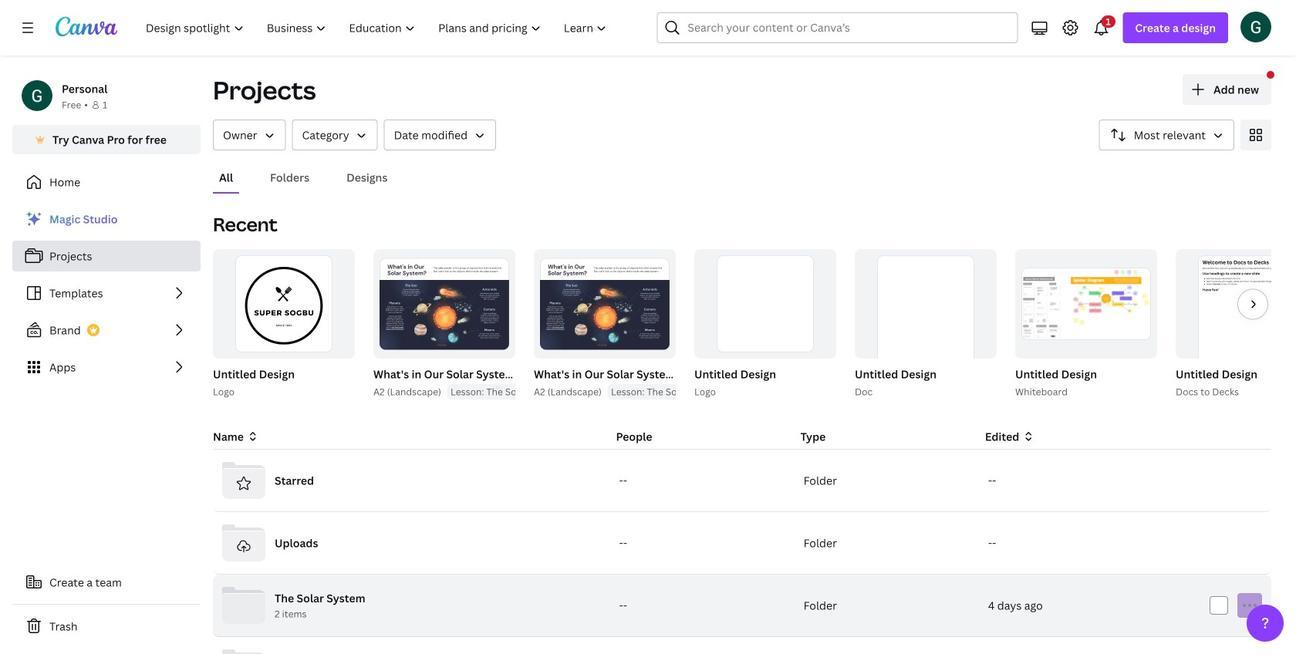 Task type: vqa. For each thing, say whether or not it's contained in the screenshot.
the topmost All
no



Task type: describe. For each thing, give the bounding box(es) containing it.
Category button
[[292, 120, 378, 150]]

4 group from the left
[[373, 249, 515, 359]]

greg robinson image
[[1241, 11, 1272, 42]]

3 group from the left
[[370, 249, 570, 400]]

13 group from the left
[[1173, 249, 1296, 400]]

Owner button
[[213, 120, 286, 150]]

1 group from the left
[[210, 249, 355, 400]]

6 group from the left
[[534, 249, 676, 359]]

Sort by button
[[1099, 120, 1234, 150]]



Task type: locate. For each thing, give the bounding box(es) containing it.
2 group from the left
[[213, 249, 355, 359]]

11 group from the left
[[1012, 249, 1157, 400]]

list
[[12, 204, 201, 383]]

Search search field
[[688, 13, 987, 42]]

14 group from the left
[[1176, 249, 1296, 393]]

5 group from the left
[[531, 249, 730, 400]]

Date modified button
[[384, 120, 496, 150]]

top level navigation element
[[136, 12, 620, 43]]

group
[[210, 249, 355, 400], [213, 249, 355, 359], [370, 249, 570, 400], [373, 249, 515, 359], [531, 249, 730, 400], [534, 249, 676, 359], [691, 249, 836, 400], [694, 249, 836, 359], [852, 249, 997, 400], [855, 249, 997, 393], [1012, 249, 1157, 400], [1015, 249, 1157, 359], [1173, 249, 1296, 400], [1176, 249, 1296, 393]]

7 group from the left
[[691, 249, 836, 400]]

8 group from the left
[[694, 249, 836, 359]]

10 group from the left
[[855, 249, 997, 393]]

12 group from the left
[[1015, 249, 1157, 359]]

9 group from the left
[[852, 249, 997, 400]]

None search field
[[657, 12, 1018, 43]]



